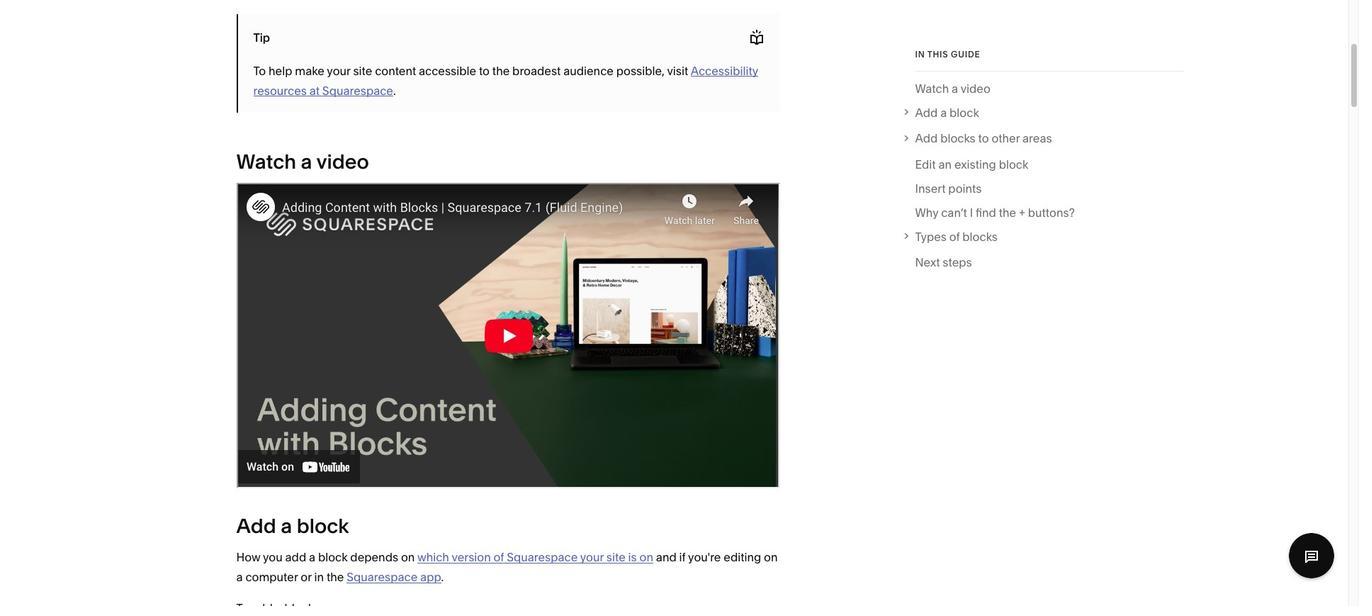 Task type: locate. For each thing, give the bounding box(es) containing it.
0 horizontal spatial .
[[393, 84, 396, 98]]

on up "squarespace app ." on the bottom of the page
[[401, 550, 415, 565]]

block down watch a video link
[[950, 106, 980, 120]]

to
[[479, 64, 490, 78], [979, 131, 990, 146]]

site left is
[[607, 550, 626, 565]]

to left other
[[979, 131, 990, 146]]

0 vertical spatial video
[[961, 81, 991, 96]]

add inside 'dropdown button'
[[916, 131, 938, 146]]

1 vertical spatial to
[[979, 131, 990, 146]]

0 horizontal spatial on
[[401, 550, 415, 565]]

. down content
[[393, 84, 396, 98]]

0 vertical spatial blocks
[[941, 131, 976, 146]]

can't
[[942, 206, 968, 220]]

. down how you add a block depends on which version of squarespace your site is on in the bottom left of the page
[[441, 570, 444, 585]]

0 vertical spatial your
[[327, 64, 351, 78]]

0 vertical spatial squarespace
[[322, 84, 393, 98]]

or
[[301, 570, 312, 585]]

0 vertical spatial the
[[493, 64, 510, 78]]

0 horizontal spatial of
[[494, 550, 504, 565]]

add for add blocks to other areas link
[[916, 131, 938, 146]]

add for the add a block link
[[916, 106, 938, 120]]

0 vertical spatial add a block
[[916, 106, 980, 120]]

your right make
[[327, 64, 351, 78]]

0 horizontal spatial site
[[353, 64, 372, 78]]

1 vertical spatial watch
[[236, 150, 296, 174]]

your left is
[[580, 550, 604, 565]]

1 on from the left
[[401, 550, 415, 565]]

blocks up an
[[941, 131, 976, 146]]

types of blocks
[[916, 230, 998, 244]]

block down other
[[999, 157, 1029, 172]]

guide
[[951, 49, 981, 60]]

0 horizontal spatial video
[[317, 150, 369, 174]]

1 horizontal spatial watch a video
[[916, 81, 991, 96]]

squarespace app link
[[347, 570, 441, 585]]

content
[[375, 64, 416, 78]]

add up how
[[236, 514, 276, 538]]

block up add
[[297, 514, 349, 538]]

squarespace
[[322, 84, 393, 98], [507, 550, 578, 565], [347, 570, 418, 585]]

on inside and if you're editing on a computer or in the
[[764, 550, 778, 565]]

at
[[310, 84, 320, 98]]

a
[[952, 81, 959, 96], [941, 106, 947, 120], [301, 150, 312, 174], [281, 514, 292, 538], [309, 550, 316, 565], [236, 570, 243, 585]]

the right in
[[327, 570, 344, 585]]

squarespace inside accessibility resources at squarespace
[[322, 84, 393, 98]]

blocks
[[941, 131, 976, 146], [963, 230, 998, 244]]

version
[[452, 550, 491, 565]]

is
[[629, 550, 637, 565]]

1 horizontal spatial to
[[979, 131, 990, 146]]

your
[[327, 64, 351, 78], [580, 550, 604, 565]]

0 vertical spatial of
[[950, 230, 960, 244]]

0 horizontal spatial add a block
[[236, 514, 349, 538]]

watch inside watch a video link
[[916, 81, 949, 96]]

add a block button
[[901, 103, 1184, 123]]

you
[[263, 550, 283, 565]]

why
[[916, 206, 939, 220]]

site
[[353, 64, 372, 78], [607, 550, 626, 565]]

1 horizontal spatial site
[[607, 550, 626, 565]]

2 horizontal spatial on
[[764, 550, 778, 565]]

watch a video link
[[916, 79, 991, 103]]

next
[[916, 256, 940, 270]]

squarespace app .
[[347, 570, 444, 585]]

add a block
[[916, 106, 980, 120], [236, 514, 349, 538]]

steps
[[943, 256, 973, 270]]

0 vertical spatial add
[[916, 106, 938, 120]]

add a block down watch a video link
[[916, 106, 980, 120]]

how you add a block depends on which version of squarespace your site is on
[[236, 550, 654, 565]]

1 horizontal spatial video
[[961, 81, 991, 96]]

of right types
[[950, 230, 960, 244]]

tip
[[253, 30, 270, 44]]

site left content
[[353, 64, 372, 78]]

computer
[[246, 570, 298, 585]]

0 vertical spatial watch
[[916, 81, 949, 96]]

0 horizontal spatial to
[[479, 64, 490, 78]]

2 vertical spatial the
[[327, 570, 344, 585]]

of inside dropdown button
[[950, 230, 960, 244]]

add inside 'dropdown button'
[[916, 106, 938, 120]]

edit an existing block
[[916, 157, 1029, 172]]

why can't i find the + buttons? link
[[916, 203, 1075, 227]]

0 horizontal spatial your
[[327, 64, 351, 78]]

watch
[[916, 81, 949, 96], [236, 150, 296, 174]]

on right is
[[640, 550, 654, 565]]

other
[[992, 131, 1020, 146]]

points
[[949, 181, 982, 196]]

to right "accessible"
[[479, 64, 490, 78]]

add
[[916, 106, 938, 120], [916, 131, 938, 146], [236, 514, 276, 538]]

existing
[[955, 157, 997, 172]]

1 vertical spatial video
[[317, 150, 369, 174]]

insert
[[916, 181, 946, 196]]

2 horizontal spatial the
[[999, 206, 1017, 220]]

possible,
[[617, 64, 665, 78]]

add blocks to other areas link
[[916, 129, 1184, 148]]

visit
[[667, 64, 689, 78]]

1 vertical spatial blocks
[[963, 230, 998, 244]]

1 horizontal spatial .
[[441, 570, 444, 585]]

0 horizontal spatial watch
[[236, 150, 296, 174]]

1 horizontal spatial add a block
[[916, 106, 980, 120]]

1 vertical spatial watch a video
[[236, 150, 369, 174]]

insert points link
[[916, 179, 982, 203]]

.
[[393, 84, 396, 98], [441, 570, 444, 585]]

1 horizontal spatial your
[[580, 550, 604, 565]]

why can't i find the + buttons?
[[916, 206, 1075, 220]]

1 vertical spatial squarespace
[[507, 550, 578, 565]]

on
[[401, 550, 415, 565], [640, 550, 654, 565], [764, 550, 778, 565]]

next steps link
[[916, 253, 973, 277]]

blocks down find
[[963, 230, 998, 244]]

block
[[950, 106, 980, 120], [999, 157, 1029, 172], [297, 514, 349, 538], [318, 550, 348, 565]]

on right editing
[[764, 550, 778, 565]]

the left the broadest
[[493, 64, 510, 78]]

block inside 'dropdown button'
[[950, 106, 980, 120]]

0 horizontal spatial the
[[327, 570, 344, 585]]

an
[[939, 157, 952, 172]]

3 on from the left
[[764, 550, 778, 565]]

of
[[950, 230, 960, 244], [494, 550, 504, 565]]

0 vertical spatial .
[[393, 84, 396, 98]]

editing
[[724, 550, 762, 565]]

0 vertical spatial to
[[479, 64, 490, 78]]

add a block up add
[[236, 514, 349, 538]]

1 horizontal spatial the
[[493, 64, 510, 78]]

add down watch a video link
[[916, 106, 938, 120]]

i
[[970, 206, 974, 220]]

video
[[961, 81, 991, 96], [317, 150, 369, 174]]

the left +
[[999, 206, 1017, 220]]

the
[[493, 64, 510, 78], [999, 206, 1017, 220], [327, 570, 344, 585]]

2 on from the left
[[640, 550, 654, 565]]

how
[[236, 550, 261, 565]]

1 vertical spatial add
[[916, 131, 938, 146]]

the inside and if you're editing on a computer or in the
[[327, 570, 344, 585]]

0 horizontal spatial watch a video
[[236, 150, 369, 174]]

buttons?
[[1029, 206, 1075, 220]]

watch a video
[[916, 81, 991, 96], [236, 150, 369, 174]]

in this guide
[[916, 49, 981, 60]]

1 vertical spatial the
[[999, 206, 1017, 220]]

1 horizontal spatial watch
[[916, 81, 949, 96]]

accessibility resources at squarespace link
[[253, 64, 759, 98]]

add up edit
[[916, 131, 938, 146]]

to help make your site content accessible to the broadest audience possible, visit
[[253, 64, 691, 78]]

1 vertical spatial your
[[580, 550, 604, 565]]

add blocks to other areas button
[[901, 129, 1184, 148]]

to inside 'dropdown button'
[[979, 131, 990, 146]]

1 vertical spatial site
[[607, 550, 626, 565]]

of right "version"
[[494, 550, 504, 565]]

1 horizontal spatial on
[[640, 550, 654, 565]]

1 horizontal spatial of
[[950, 230, 960, 244]]



Task type: describe. For each thing, give the bounding box(es) containing it.
find
[[976, 206, 997, 220]]

add a block inside 'dropdown button'
[[916, 106, 980, 120]]

resources
[[253, 84, 307, 98]]

add
[[285, 550, 306, 565]]

blocks inside 'dropdown button'
[[941, 131, 976, 146]]

block up in
[[318, 550, 348, 565]]

accessible
[[419, 64, 477, 78]]

0 vertical spatial site
[[353, 64, 372, 78]]

a inside 'dropdown button'
[[941, 106, 947, 120]]

edit
[[916, 157, 936, 172]]

types of blocks link
[[916, 227, 1184, 247]]

if
[[680, 550, 686, 565]]

in
[[916, 49, 926, 60]]

in
[[314, 570, 324, 585]]

2 vertical spatial squarespace
[[347, 570, 418, 585]]

add a block link
[[916, 103, 1184, 123]]

which
[[418, 550, 449, 565]]

add blocks to other areas
[[916, 131, 1053, 146]]

and if you're editing on a computer or in the
[[236, 550, 778, 585]]

1 vertical spatial of
[[494, 550, 504, 565]]

1 vertical spatial .
[[441, 570, 444, 585]]

2 vertical spatial add
[[236, 514, 276, 538]]

1 vertical spatial add a block
[[236, 514, 349, 538]]

this
[[928, 49, 949, 60]]

you're
[[688, 550, 721, 565]]

areas
[[1023, 131, 1053, 146]]

insert points
[[916, 181, 982, 196]]

types of blocks button
[[901, 227, 1184, 247]]

edit an existing block link
[[916, 155, 1029, 179]]

broadest
[[513, 64, 561, 78]]

and
[[656, 550, 677, 565]]

accessibility resources at squarespace
[[253, 64, 759, 98]]

help
[[269, 64, 292, 78]]

make
[[295, 64, 325, 78]]

app
[[421, 570, 441, 585]]

to
[[253, 64, 266, 78]]

depends
[[350, 550, 398, 565]]

0 vertical spatial watch a video
[[916, 81, 991, 96]]

a inside and if you're editing on a computer or in the
[[236, 570, 243, 585]]

which version of squarespace your site is on link
[[418, 550, 654, 565]]

next steps
[[916, 256, 973, 270]]

audience
[[564, 64, 614, 78]]

+
[[1019, 206, 1026, 220]]

accessibility
[[691, 64, 759, 78]]

types
[[916, 230, 947, 244]]

blocks inside dropdown button
[[963, 230, 998, 244]]



Task type: vqa. For each thing, say whether or not it's contained in the screenshot.
Watch to the left
yes



